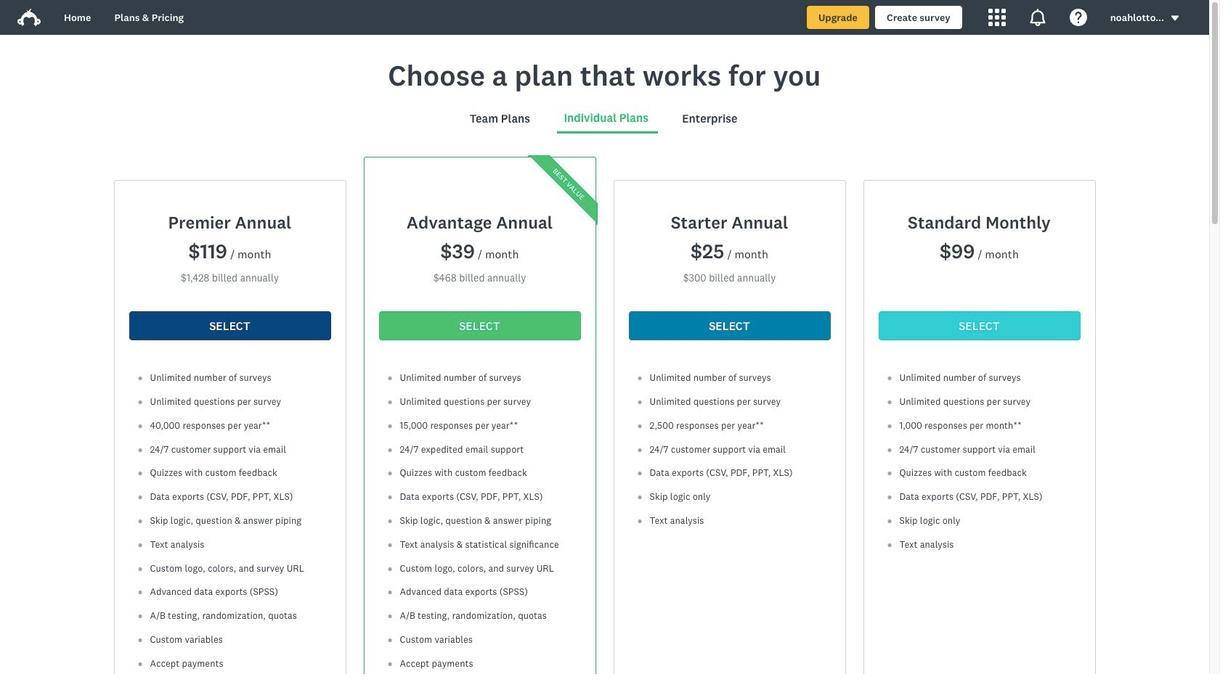 Task type: locate. For each thing, give the bounding box(es) containing it.
notification center icon image
[[1029, 9, 1047, 26]]

dropdown arrow icon image
[[1170, 13, 1181, 23], [1172, 16, 1179, 21]]

1 brand logo image from the top
[[17, 6, 41, 29]]

products icon image
[[989, 9, 1006, 26], [989, 9, 1006, 26]]

brand logo image
[[17, 6, 41, 29], [17, 9, 41, 26]]



Task type: vqa. For each thing, say whether or not it's contained in the screenshot.
Dropdown arrow icon
yes



Task type: describe. For each thing, give the bounding box(es) containing it.
2 brand logo image from the top
[[17, 9, 41, 26]]

help icon image
[[1070, 9, 1087, 26]]



